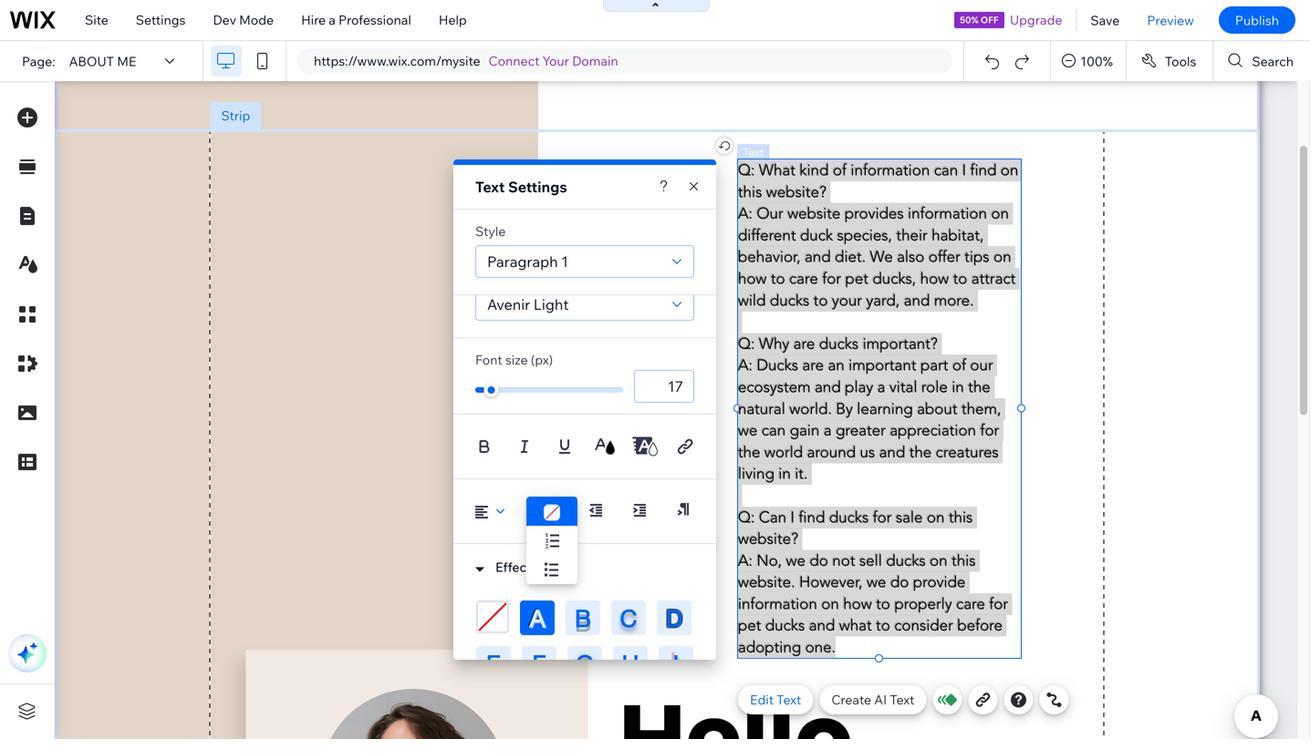 Task type: vqa. For each thing, say whether or not it's contained in the screenshot.
Avenir Light
yes



Task type: locate. For each thing, give the bounding box(es) containing it.
domain
[[572, 53, 618, 69]]

hire
[[301, 12, 326, 28]]

e button
[[476, 647, 511, 682]]

0 vertical spatial settings
[[136, 12, 186, 28]]

effects
[[495, 560, 538, 576]]

text right the edit
[[777, 692, 801, 708]]

save button
[[1077, 0, 1133, 40]]

off
[[981, 14, 999, 26]]

text
[[475, 178, 505, 196], [777, 692, 801, 708], [890, 692, 915, 708]]

b button
[[566, 601, 600, 636]]

avenir
[[487, 296, 530, 314]]

site
[[85, 12, 108, 28]]

i button
[[659, 647, 693, 682]]

font
[[475, 352, 502, 368]]

settings
[[136, 12, 186, 28], [508, 178, 567, 196]]

a
[[329, 12, 336, 28]]

font size (px)
[[475, 352, 553, 368]]

100%
[[1080, 53, 1113, 69]]

tools
[[1165, 53, 1196, 69]]

1 horizontal spatial settings
[[508, 178, 567, 196]]

text up style
[[475, 178, 505, 196]]

search button
[[1214, 41, 1310, 81]]

1 vertical spatial settings
[[508, 178, 567, 196]]

(px)
[[531, 352, 553, 368]]

strip
[[221, 108, 250, 124]]

avenir light
[[487, 296, 569, 314]]

d button
[[657, 601, 692, 636]]

create
[[831, 692, 871, 708]]

h
[[622, 650, 639, 678]]

text right ai
[[890, 692, 915, 708]]

dev
[[213, 12, 236, 28]]

settings up me
[[136, 12, 186, 28]]

search
[[1252, 53, 1294, 69]]

b
[[575, 605, 591, 632]]

50%
[[960, 14, 979, 26]]

None text field
[[634, 370, 694, 403]]

0 horizontal spatial settings
[[136, 12, 186, 28]]

save
[[1091, 12, 1120, 28]]

tooltip image
[[689, 349, 705, 366]]

settings up paragraph 1
[[508, 178, 567, 196]]

about
[[69, 53, 114, 69]]

https://www.wix.com/mysite
[[314, 53, 480, 69]]

f button
[[522, 647, 557, 682]]

c
[[620, 605, 637, 632]]

upgrade
[[1010, 12, 1062, 28]]

h button
[[613, 647, 648, 682]]



Task type: describe. For each thing, give the bounding box(es) containing it.
ai
[[874, 692, 887, 708]]

50% off
[[960, 14, 999, 26]]

paragraph 1
[[487, 253, 568, 271]]

mode
[[239, 12, 274, 28]]

https://www.wix.com/mysite connect your domain
[[314, 53, 618, 69]]

g button
[[567, 647, 602, 682]]

tools button
[[1127, 41, 1213, 81]]

d
[[666, 605, 683, 632]]

100% button
[[1051, 41, 1126, 81]]

publish
[[1235, 12, 1279, 28]]

preview
[[1147, 12, 1194, 28]]

text settings
[[475, 178, 567, 196]]

connect
[[489, 53, 540, 69]]

a
[[530, 605, 545, 632]]

paragraph
[[487, 253, 558, 271]]

help
[[439, 12, 467, 28]]

0 horizontal spatial text
[[475, 178, 505, 196]]

a button
[[520, 601, 555, 636]]

edit text
[[750, 692, 801, 708]]

i
[[673, 650, 679, 678]]

2 horizontal spatial text
[[890, 692, 915, 708]]

1 horizontal spatial text
[[777, 692, 801, 708]]

your
[[542, 53, 569, 69]]

light
[[533, 296, 569, 314]]

f
[[532, 650, 546, 678]]

g
[[576, 650, 594, 678]]

1
[[561, 253, 568, 271]]

dev mode
[[213, 12, 274, 28]]

preview button
[[1133, 0, 1208, 40]]

edit
[[750, 692, 774, 708]]

e
[[486, 650, 501, 678]]

size
[[505, 352, 528, 368]]

about me
[[69, 53, 136, 69]]

professional
[[338, 12, 411, 28]]

c button
[[611, 601, 646, 636]]

hire a professional
[[301, 12, 411, 28]]

style
[[475, 224, 506, 239]]

create ai text
[[831, 692, 915, 708]]

me
[[117, 53, 136, 69]]

publish button
[[1219, 6, 1295, 34]]



